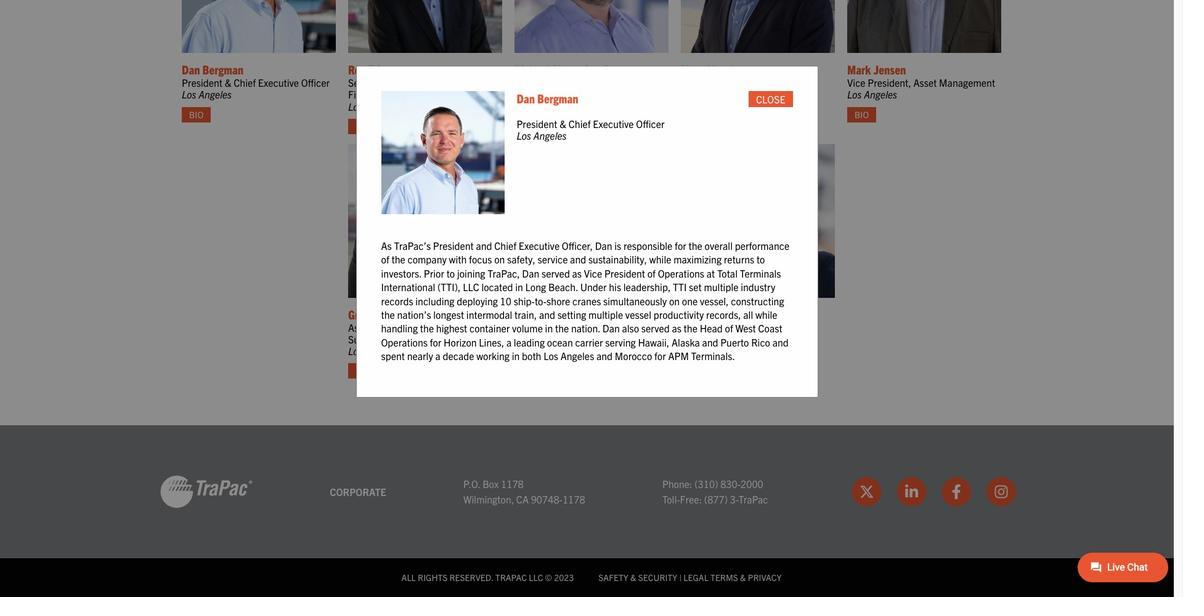 Task type: describe. For each thing, give the bounding box(es) containing it.
officer inside ron triemstra senior vice president, chief financial officer los angeles
[[389, 88, 418, 101]]

close button
[[749, 91, 793, 107]]

vice inside "mark jensen vice president, asset management los angeles"
[[848, 77, 866, 89]]

bergman for dan bergman president & chief executive officer los angeles
[[202, 62, 244, 77]]

1 vertical spatial as
[[672, 323, 682, 335]]

vice inside 'marc mendez vice president, information technology'
[[681, 77, 699, 89]]

assistant
[[348, 322, 387, 334]]

angeles inside gregg aguilar assistant vice president, operations support los angeles
[[365, 345, 398, 358]]

nation.
[[571, 323, 600, 335]]

1 vertical spatial of
[[648, 267, 656, 280]]

shore
[[547, 295, 570, 307]]

the up maximizing
[[689, 240, 703, 252]]

0 horizontal spatial on
[[494, 254, 505, 266]]

director, for christopher
[[681, 322, 718, 334]]

marketing
[[554, 322, 597, 334]]

customer
[[720, 322, 761, 334]]

tti
[[673, 281, 687, 294]]

and down head
[[702, 336, 718, 349]]

0 horizontal spatial for
[[430, 336, 442, 349]]

the up alaska
[[684, 323, 698, 335]]

setting
[[558, 309, 586, 321]]

senior
[[348, 77, 375, 89]]

leading
[[514, 336, 545, 349]]

angeles inside the richard mastroianni vice president & general manager, operations los angeles
[[532, 100, 565, 113]]

total
[[717, 267, 738, 280]]

hawaii,
[[638, 336, 670, 349]]

los inside as trapac's president and chief executive officer, dan is responsible for the overall performance of the company with focus on safety, service and sustainability, while maximizing returns to investors. prior to joining trapac, dan served as vice president of operations at total terminals international (tti), llc located in long beach. under his leadership, tti set multiple industry records including deploying 10 ship-to-shore cranes simultaneously on one vessel, constructing the nation's longest intermodal train, and setting multiple vessel productivity records, all while handling the highest container volume in the nation. dan also served as the head of west coast operations for horizon lines, a leading ocean carrier serving hawaii, alaska and puerto rico and spent nearly a decade working in both los angeles and morocco for apm terminals.
[[544, 350, 558, 363]]

|
[[680, 573, 682, 584]]

privacy
[[748, 573, 782, 584]]

legal
[[684, 573, 709, 584]]

records
[[381, 295, 413, 307]]

is
[[615, 240, 622, 252]]

set
[[689, 281, 702, 294]]

bio link for christopher
[[681, 352, 710, 367]]

rico
[[752, 336, 771, 349]]

gregg aguilar assistant vice president, operations support los angeles
[[348, 307, 502, 358]]

bio for richard
[[522, 121, 536, 132]]

corporate
[[330, 486, 386, 498]]

longest
[[433, 309, 464, 321]]

0 horizontal spatial served
[[542, 267, 570, 280]]

2 vertical spatial in
[[512, 350, 520, 363]]

vessel
[[626, 309, 652, 321]]

under
[[580, 281, 607, 294]]

and down "carrier"
[[597, 350, 613, 363]]

angeles inside as trapac's president and chief executive officer, dan is responsible for the overall performance of the company with focus on safety, service and sustainability, while maximizing returns to investors. prior to joining trapac, dan served as vice president of operations at total terminals international (tti), llc located in long beach. under his leadership, tti set multiple industry records including deploying 10 ship-to-shore cranes simultaneously on one vessel, constructing the nation's longest intermodal train, and setting multiple vessel productivity records, all while handling the highest container volume in the nation. dan also served as the head of west coast operations for horizon lines, a leading ocean carrier serving hawaii, alaska and puerto rico and spent nearly a decade working in both los angeles and morocco for apm terminals.
[[561, 350, 594, 363]]

horizon
[[444, 336, 477, 349]]

angeles inside "mark jensen vice president, asset management los angeles"
[[864, 88, 898, 101]]

1 vertical spatial 1178
[[563, 494, 585, 506]]

0 horizontal spatial of
[[381, 254, 389, 266]]

bio link for dan
[[182, 107, 211, 122]]

both
[[522, 350, 541, 363]]

bio link for ron
[[348, 119, 377, 134]]

los inside president & chief executive officer los angeles
[[517, 130, 531, 142]]

president, inside "mark jensen vice president, asset management los angeles"
[[868, 77, 912, 89]]

los inside "mark jensen vice president, asset management los angeles"
[[848, 88, 862, 101]]

executive for bergman
[[258, 77, 299, 89]]

head
[[700, 323, 723, 335]]

president inside dan bergman president & chief executive officer los angeles
[[182, 77, 223, 89]]

dan inside dan bergman president & chief executive officer los angeles
[[182, 62, 200, 77]]

operations inside gregg aguilar assistant vice president, operations support los angeles
[[456, 322, 502, 334]]

triemstra
[[369, 62, 412, 77]]

technology
[[681, 88, 729, 101]]

general
[[587, 77, 620, 89]]

mark jensen vice president, asset management los angeles
[[848, 62, 996, 101]]

0 vertical spatial in
[[515, 281, 523, 294]]

asset
[[914, 77, 937, 89]]

wilmington,
[[464, 494, 514, 506]]

and inside andrea connolly director, marketing and communications los angeles
[[599, 322, 615, 334]]

2000
[[741, 478, 764, 491]]

box
[[483, 478, 499, 491]]

mendez
[[707, 62, 743, 77]]

officer inside dan bergman president & chief executive officer los angeles
[[301, 77, 330, 89]]

president & chief executive officer los angeles
[[517, 118, 665, 142]]

performance
[[735, 240, 790, 252]]

bio link for richard
[[515, 119, 544, 134]]

intermodal
[[467, 309, 512, 321]]

dan bergman dialog
[[356, 66, 818, 398]]

2023
[[554, 573, 574, 584]]

(877)
[[704, 494, 728, 506]]

3-
[[730, 494, 739, 506]]

1 horizontal spatial llc
[[529, 573, 543, 584]]

1 horizontal spatial to
[[757, 254, 765, 266]]

west
[[736, 323, 756, 335]]

trapac
[[495, 573, 527, 584]]

p.o. box 1178 wilmington, ca 90748-1178
[[464, 478, 585, 506]]

director, for andrea
[[515, 322, 552, 334]]

1 vertical spatial served
[[642, 323, 670, 335]]

jensen
[[874, 62, 906, 77]]

service
[[764, 322, 795, 334]]

angeles inside president & chief executive officer los angeles
[[534, 130, 567, 142]]

©
[[545, 573, 552, 584]]

terminals.
[[691, 350, 735, 363]]

morocco
[[615, 350, 652, 363]]

alaska
[[672, 336, 700, 349]]

operations inside the richard mastroianni vice president & general manager, operations los angeles
[[515, 88, 561, 101]]

lines,
[[479, 336, 504, 349]]

& inside the richard mastroianni vice president & general manager, operations los angeles
[[578, 77, 585, 89]]

security
[[638, 573, 678, 584]]

vessel,
[[700, 295, 729, 307]]

andrea connolly director, marketing and communications los angeles
[[515, 307, 615, 358]]

nearly
[[407, 350, 433, 363]]

and down service at the bottom of the page
[[773, 336, 789, 349]]

safety
[[599, 573, 629, 584]]

angeles inside dan bergman president & chief executive officer los angeles
[[199, 88, 232, 101]]

dan bergman
[[517, 91, 579, 106]]

angeles inside andrea connolly director, marketing and communications los angeles
[[532, 345, 565, 358]]

focus
[[469, 254, 492, 266]]

reserved.
[[450, 573, 494, 584]]

bio for dan
[[189, 109, 204, 120]]

investors.
[[381, 267, 422, 280]]

vice inside as trapac's president and chief executive officer, dan is responsible for the overall performance of the company with focus on safety, service and sustainability, while maximizing returns to investors. prior to joining trapac, dan served as vice president of operations at total terminals international (tti), llc located in long beach. under his leadership, tti set multiple industry records including deploying 10 ship-to-shore cranes simultaneously on one vessel, constructing the nation's longest intermodal train, and setting multiple vessel productivity records, all while handling the highest container volume in the nation. dan also served as the head of west coast operations for horizon lines, a leading ocean carrier serving hawaii, alaska and puerto rico and spent nearly a decade working in both los angeles and morocco for apm terminals.
[[584, 267, 602, 280]]

0 horizontal spatial multiple
[[589, 309, 623, 321]]

1 horizontal spatial multiple
[[704, 281, 739, 294]]

chief inside dan bergman president & chief executive officer los angeles
[[234, 77, 256, 89]]

operations down handling
[[381, 336, 428, 349]]

president inside the richard mastroianni vice president & general manager, operations los angeles
[[535, 77, 576, 89]]

decade
[[443, 350, 474, 363]]

manager,
[[622, 77, 663, 89]]

located
[[482, 281, 513, 294]]

constructing
[[731, 295, 784, 307]]

cranes
[[573, 295, 601, 307]]

his
[[609, 281, 621, 294]]

service
[[538, 254, 568, 266]]



Task type: vqa. For each thing, say whether or not it's contained in the screenshot.


Task type: locate. For each thing, give the bounding box(es) containing it.
a right nearly
[[435, 350, 441, 363]]

as trapac's president and chief executive officer, dan is responsible for the overall performance of the company with focus on safety, service and sustainability, while maximizing returns to investors. prior to joining trapac, dan served as vice president of operations at total terminals international (tti), llc located in long beach. under his leadership, tti set multiple industry records including deploying 10 ship-to-shore cranes simultaneously on one vessel, constructing the nation's longest intermodal train, and setting multiple vessel productivity records, all while handling the highest container volume in the nation. dan also served as the head of west coast operations for horizon lines, a leading ocean carrier serving hawaii, alaska and puerto rico and spent nearly a decade working in both los angeles and morocco for apm terminals.
[[381, 240, 790, 363]]

as up beach.
[[572, 267, 582, 280]]

2 director, from the left
[[681, 322, 718, 334]]

nation's
[[397, 309, 431, 321]]

bergman inside dan bergman president & chief executive officer los angeles
[[202, 62, 244, 77]]

2 vertical spatial for
[[655, 350, 666, 363]]

chief inside president & chief executive officer los angeles
[[569, 118, 591, 130]]

los inside dan bergman president & chief executive officer los angeles
[[182, 88, 196, 101]]

0 horizontal spatial officer
[[301, 77, 330, 89]]

as down productivity
[[672, 323, 682, 335]]

also
[[622, 323, 639, 335]]

executive inside dan bergman president & chief executive officer los angeles
[[258, 77, 299, 89]]

0 horizontal spatial a
[[435, 350, 441, 363]]

lambert
[[738, 307, 777, 322]]

officer down manager,
[[636, 118, 665, 130]]

in up ship-
[[515, 281, 523, 294]]

and up serving
[[599, 322, 615, 334]]

bio for christopher
[[688, 354, 703, 365]]

0 vertical spatial of
[[381, 254, 389, 266]]

vice right senior
[[378, 77, 396, 89]]

1178 right ca
[[563, 494, 585, 506]]

chief inside ron triemstra senior vice president, chief financial officer los angeles
[[444, 77, 466, 89]]

1 vertical spatial bergman
[[538, 91, 579, 106]]

vice left mendez
[[681, 77, 699, 89]]

phone: (310) 830-2000 toll-free: (877) 3-trapac
[[663, 478, 768, 506]]

in up ocean
[[545, 323, 553, 335]]

industry
[[741, 281, 776, 294]]

phone:
[[663, 478, 693, 491]]

bio for mark
[[855, 109, 869, 120]]

0 horizontal spatial to
[[447, 267, 455, 280]]

austin
[[681, 333, 708, 346]]

bio link for mark
[[848, 107, 877, 122]]

the
[[689, 240, 703, 252], [392, 254, 405, 266], [381, 309, 395, 321], [420, 323, 434, 335], [555, 323, 569, 335], [684, 323, 698, 335]]

bio for ron
[[356, 121, 370, 132]]

1 vertical spatial in
[[545, 323, 553, 335]]

footer
[[0, 426, 1183, 598]]

0 vertical spatial llc
[[463, 281, 479, 294]]

bio for gregg
[[356, 366, 370, 377]]

2 vertical spatial executive
[[519, 240, 560, 252]]

vice inside gregg aguilar assistant vice president, operations support los angeles
[[389, 322, 408, 334]]

2 vertical spatial of
[[725, 323, 733, 335]]

0 horizontal spatial llc
[[463, 281, 479, 294]]

the up investors.
[[392, 254, 405, 266]]

and down officer,
[[570, 254, 586, 266]]

officer left ron
[[301, 77, 330, 89]]

1 horizontal spatial of
[[648, 267, 656, 280]]

2 horizontal spatial officer
[[636, 118, 665, 130]]

container
[[470, 323, 510, 335]]

executive inside president & chief executive officer los angeles
[[593, 118, 634, 130]]

& inside president & chief executive officer los angeles
[[560, 118, 567, 130]]

1 director, from the left
[[515, 322, 552, 334]]

operations down "richard"
[[515, 88, 561, 101]]

trapac
[[739, 494, 768, 506]]

vice inside ron triemstra senior vice president, chief financial officer los angeles
[[378, 77, 396, 89]]

on up productivity
[[669, 295, 680, 307]]

for down hawaii,
[[655, 350, 666, 363]]

president, inside 'marc mendez vice president, information technology'
[[702, 77, 745, 89]]

1 horizontal spatial officer
[[389, 88, 418, 101]]

bio link for gregg
[[348, 364, 377, 379]]

richard mastroianni vice president & general manager, operations los angeles
[[515, 62, 663, 113]]

served
[[542, 267, 570, 280], [642, 323, 670, 335]]

2 horizontal spatial executive
[[593, 118, 634, 130]]

llc
[[463, 281, 479, 294], [529, 573, 543, 584]]

1 vertical spatial on
[[669, 295, 680, 307]]

marc
[[681, 62, 704, 77]]

officer
[[301, 77, 330, 89], [389, 88, 418, 101], [636, 118, 665, 130]]

vice down nation's
[[389, 322, 408, 334]]

trapac,
[[488, 267, 520, 280]]

2 horizontal spatial of
[[725, 323, 733, 335]]

spent
[[381, 350, 405, 363]]

0 horizontal spatial as
[[572, 267, 582, 280]]

terms
[[711, 573, 738, 584]]

for up nearly
[[430, 336, 442, 349]]

president,
[[398, 77, 442, 89], [702, 77, 745, 89], [868, 77, 912, 89], [410, 322, 453, 334]]

0 horizontal spatial bergman
[[202, 62, 244, 77]]

0 vertical spatial to
[[757, 254, 765, 266]]

company
[[408, 254, 447, 266]]

support
[[348, 333, 382, 346]]

llc inside as trapac's president and chief executive officer, dan is responsible for the overall performance of the company with focus on safety, service and sustainability, while maximizing returns to investors. prior to joining trapac, dan served as vice president of operations at total terminals international (tti), llc located in long beach. under his leadership, tti set multiple industry records including deploying 10 ship-to-shore cranes simultaneously on one vessel, constructing the nation's longest intermodal train, and setting multiple vessel productivity records, all while handling the highest container volume in the nation. dan also served as the head of west coast operations for horizon lines, a leading ocean carrier serving hawaii, alaska and puerto rico and spent nearly a decade working in both los angeles and morocco for apm terminals.
[[463, 281, 479, 294]]

officer inside president & chief executive officer los angeles
[[636, 118, 665, 130]]

working
[[477, 350, 510, 363]]

communications
[[515, 333, 586, 346]]

los inside gregg aguilar assistant vice president, operations support los angeles
[[348, 345, 363, 358]]

multiple down cranes
[[589, 309, 623, 321]]

bio link
[[182, 107, 211, 122], [848, 107, 877, 122], [348, 119, 377, 134], [515, 119, 544, 134], [681, 352, 710, 367], [348, 364, 377, 379]]

1 horizontal spatial director,
[[681, 322, 718, 334]]

bergman inside "dan bergman" dialog
[[538, 91, 579, 106]]

president, inside gregg aguilar assistant vice president, operations support los angeles
[[410, 322, 453, 334]]

1 vertical spatial executive
[[593, 118, 634, 130]]

a right lines,
[[507, 336, 512, 349]]

los inside the richard mastroianni vice president & general manager, operations los angeles
[[515, 100, 529, 113]]

carrier
[[575, 336, 603, 349]]

vice inside the richard mastroianni vice president & general manager, operations los angeles
[[515, 77, 533, 89]]

of down as
[[381, 254, 389, 266]]

prior
[[424, 267, 444, 280]]

richard
[[515, 62, 550, 77]]

overall
[[705, 240, 733, 252]]

1 vertical spatial for
[[430, 336, 442, 349]]

records,
[[706, 309, 741, 321]]

bergman
[[202, 62, 244, 77], [538, 91, 579, 106]]

president, inside ron triemstra senior vice president, chief financial officer los angeles
[[398, 77, 442, 89]]

for up maximizing
[[675, 240, 687, 252]]

operations down the intermodal
[[456, 322, 502, 334]]

puerto
[[721, 336, 749, 349]]

legal terms & privacy link
[[684, 573, 782, 584]]

executive inside as trapac's president and chief executive officer, dan is responsible for the overall performance of the company with focus on safety, service and sustainability, while maximizing returns to investors. prior to joining trapac, dan served as vice president of operations at total terminals international (tti), llc located in long beach. under his leadership, tti set multiple industry records including deploying 10 ship-to-shore cranes simultaneously on one vessel, constructing the nation's longest intermodal train, and setting multiple vessel productivity records, all while handling the highest container volume in the nation. dan also served as the head of west coast operations for horizon lines, a leading ocean carrier serving hawaii, alaska and puerto rico and spent nearly a decade working in both los angeles and morocco for apm terminals.
[[519, 240, 560, 252]]

of up "leadership," at the right of page
[[648, 267, 656, 280]]

& inside dan bergman president & chief executive officer los angeles
[[225, 77, 231, 89]]

in left "both" on the bottom of the page
[[512, 350, 520, 363]]

bergman for dan bergman
[[538, 91, 579, 106]]

ship-
[[514, 295, 535, 307]]

president, left asset
[[868, 77, 912, 89]]

llc left the ©
[[529, 573, 543, 584]]

the down nation's
[[420, 323, 434, 335]]

1 vertical spatial while
[[756, 309, 778, 321]]

multiple
[[704, 281, 739, 294], [589, 309, 623, 321]]

apm
[[668, 350, 689, 363]]

0 vertical spatial on
[[494, 254, 505, 266]]

1 horizontal spatial on
[[669, 295, 680, 307]]

deploying
[[457, 295, 498, 307]]

(tti),
[[438, 281, 461, 294]]

president inside president & chief executive officer los angeles
[[517, 118, 558, 130]]

chief inside as trapac's president and chief executive officer, dan is responsible for the overall performance of the company with focus on safety, service and sustainability, while maximizing returns to investors. prior to joining trapac, dan served as vice president of operations at total terminals international (tti), llc located in long beach. under his leadership, tti set multiple industry records including deploying 10 ship-to-shore cranes simultaneously on one vessel, constructing the nation's longest intermodal train, and setting multiple vessel productivity records, all while handling the highest container volume in the nation. dan also served as the head of west coast operations for horizon lines, a leading ocean carrier serving hawaii, alaska and puerto rico and spent nearly a decade working in both los angeles and morocco for apm terminals.
[[494, 240, 517, 252]]

highest
[[436, 323, 467, 335]]

1 vertical spatial to
[[447, 267, 455, 280]]

terminals
[[740, 267, 781, 280]]

on up trapac,
[[494, 254, 505, 266]]

vice up dan bergman
[[515, 77, 533, 89]]

as
[[572, 267, 582, 280], [672, 323, 682, 335]]

maximizing
[[674, 254, 722, 266]]

executive for trapac's
[[519, 240, 560, 252]]

1 horizontal spatial for
[[655, 350, 666, 363]]

director, inside andrea connolly director, marketing and communications los angeles
[[515, 322, 552, 334]]

ron
[[348, 62, 366, 77]]

director,
[[515, 322, 552, 334], [681, 322, 718, 334]]

(310)
[[695, 478, 718, 491]]

of down records,
[[725, 323, 733, 335]]

with
[[449, 254, 467, 266]]

1178 up ca
[[501, 478, 524, 491]]

los inside andrea connolly director, marketing and communications los angeles
[[515, 345, 529, 358]]

president, right "financial"
[[398, 77, 442, 89]]

vice up under
[[584, 267, 602, 280]]

serving
[[605, 336, 636, 349]]

president, down longest
[[410, 322, 453, 334]]

and down the to-
[[539, 309, 555, 321]]

llc down joining
[[463, 281, 479, 294]]

1 horizontal spatial bergman
[[538, 91, 579, 106]]

served up hawaii,
[[642, 323, 670, 335]]

vice left jensen
[[848, 77, 866, 89]]

0 vertical spatial while
[[650, 254, 672, 266]]

in
[[515, 281, 523, 294], [545, 323, 553, 335], [512, 350, 520, 363]]

0 vertical spatial 1178
[[501, 478, 524, 491]]

management
[[939, 77, 996, 89]]

one
[[682, 295, 698, 307]]

0 vertical spatial multiple
[[704, 281, 739, 294]]

all rights reserved. trapac llc © 2023
[[402, 573, 574, 584]]

1 horizontal spatial 1178
[[563, 494, 585, 506]]

safety,
[[507, 254, 536, 266]]

2 horizontal spatial for
[[675, 240, 687, 252]]

director, inside christopher lambert director, customer service austin
[[681, 322, 718, 334]]

financial
[[348, 88, 387, 101]]

0 horizontal spatial director,
[[515, 322, 552, 334]]

0 vertical spatial as
[[572, 267, 582, 280]]

1 vertical spatial multiple
[[589, 309, 623, 321]]

830-
[[721, 478, 741, 491]]

responsible
[[624, 240, 673, 252]]

corporate image
[[160, 475, 253, 510]]

to up (tti),
[[447, 267, 455, 280]]

0 vertical spatial bergman
[[202, 62, 244, 77]]

director, down train,
[[515, 322, 552, 334]]

0 vertical spatial a
[[507, 336, 512, 349]]

operations up tti
[[658, 267, 705, 280]]

president, left the information
[[702, 77, 745, 89]]

angeles
[[199, 88, 232, 101], [864, 88, 898, 101], [365, 100, 398, 113], [532, 100, 565, 113], [534, 130, 567, 142], [365, 345, 398, 358], [532, 345, 565, 358], [561, 350, 594, 363]]

1 horizontal spatial as
[[672, 323, 682, 335]]

of
[[381, 254, 389, 266], [648, 267, 656, 280], [725, 323, 733, 335]]

connolly
[[550, 307, 590, 322]]

director, up alaska
[[681, 322, 718, 334]]

los inside ron triemstra senior vice president, chief financial officer los angeles
[[348, 100, 363, 113]]

the up ocean
[[555, 323, 569, 335]]

and up focus
[[476, 240, 492, 252]]

1 horizontal spatial while
[[756, 309, 778, 321]]

all
[[744, 309, 753, 321]]

trapac's
[[394, 240, 431, 252]]

0 horizontal spatial 1178
[[501, 478, 524, 491]]

1 horizontal spatial served
[[642, 323, 670, 335]]

0 vertical spatial for
[[675, 240, 687, 252]]

the down records
[[381, 309, 395, 321]]

0 vertical spatial served
[[542, 267, 570, 280]]

1 vertical spatial a
[[435, 350, 441, 363]]

ocean
[[547, 336, 573, 349]]

marc mendez vice president, information technology
[[681, 62, 797, 101]]

while
[[650, 254, 672, 266], [756, 309, 778, 321]]

angeles inside ron triemstra senior vice president, chief financial officer los angeles
[[365, 100, 398, 113]]

close
[[756, 93, 786, 105]]

0 vertical spatial executive
[[258, 77, 299, 89]]

0 horizontal spatial executive
[[258, 77, 299, 89]]

at
[[707, 267, 715, 280]]

free:
[[680, 494, 702, 506]]

to up the terminals
[[757, 254, 765, 266]]

as
[[381, 240, 392, 252]]

coast
[[758, 323, 783, 335]]

footer containing p.o. box 1178
[[0, 426, 1183, 598]]

multiple down the total
[[704, 281, 739, 294]]

for
[[675, 240, 687, 252], [430, 336, 442, 349], [655, 350, 666, 363]]

1 horizontal spatial a
[[507, 336, 512, 349]]

volume
[[512, 323, 543, 335]]

while up coast
[[756, 309, 778, 321]]

0 horizontal spatial while
[[650, 254, 672, 266]]

while down responsible
[[650, 254, 672, 266]]

and
[[476, 240, 492, 252], [570, 254, 586, 266], [539, 309, 555, 321], [599, 322, 615, 334], [702, 336, 718, 349], [773, 336, 789, 349], [597, 350, 613, 363]]

p.o.
[[464, 478, 480, 491]]

1 vertical spatial llc
[[529, 573, 543, 584]]

officer down triemstra
[[389, 88, 418, 101]]

served down service at left
[[542, 267, 570, 280]]

to
[[757, 254, 765, 266], [447, 267, 455, 280]]

1 horizontal spatial executive
[[519, 240, 560, 252]]

a
[[507, 336, 512, 349], [435, 350, 441, 363]]



